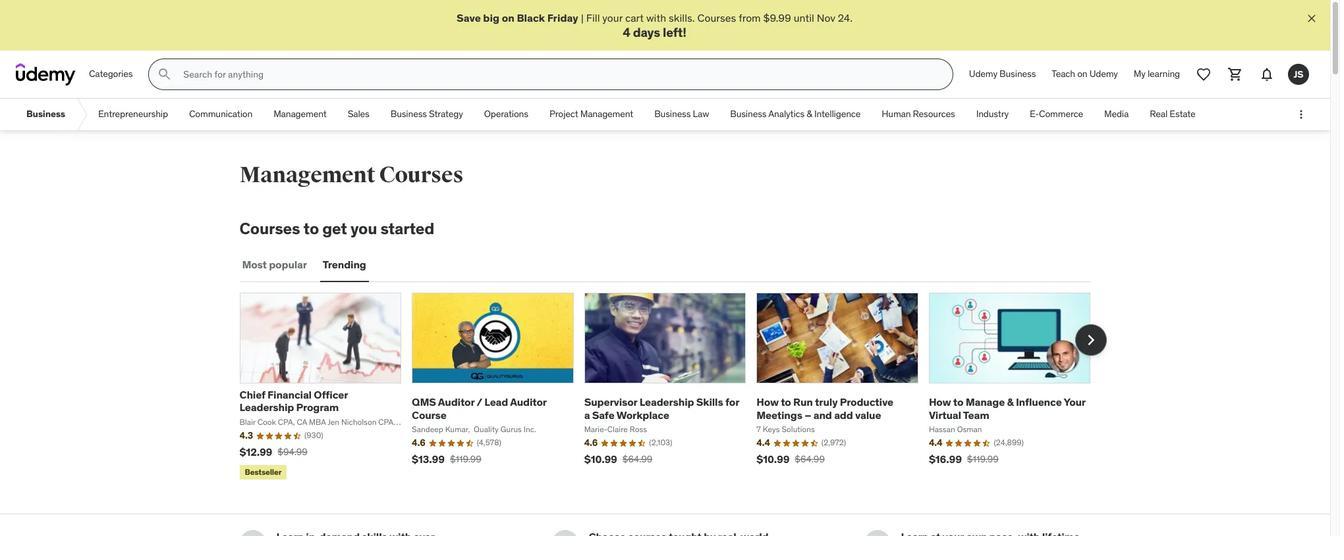 Task type: vqa. For each thing, say whether or not it's contained in the screenshot.
middle Courses
yes



Task type: describe. For each thing, give the bounding box(es) containing it.
1 auditor from the left
[[438, 396, 474, 409]]

manage
[[966, 396, 1005, 409]]

entrepreneurship link
[[88, 99, 179, 131]]

|
[[581, 11, 584, 24]]

productive
[[840, 396, 893, 409]]

courses inside save big on black friday | fill your cart with skills. courses from $9.99 until nov 24. 4 days left!
[[697, 11, 736, 24]]

analytics
[[768, 108, 805, 120]]

my learning link
[[1126, 59, 1188, 90]]

categories button
[[81, 59, 141, 90]]

teach on udemy link
[[1044, 59, 1126, 90]]

–
[[805, 409, 811, 422]]

entrepreneurship
[[98, 108, 168, 120]]

$9.99
[[763, 11, 791, 24]]

resources
[[913, 108, 955, 120]]

e-commerce
[[1030, 108, 1083, 120]]

big
[[483, 11, 499, 24]]

real estate
[[1150, 108, 1195, 120]]

management for management courses
[[239, 162, 375, 189]]

wishlist image
[[1196, 67, 1212, 82]]

workplace
[[616, 409, 669, 422]]

meetings
[[757, 409, 802, 422]]

sales
[[348, 108, 369, 120]]

to for manage
[[953, 396, 963, 409]]

js link
[[1283, 59, 1314, 90]]

2 vertical spatial courses
[[239, 219, 300, 239]]

communication
[[189, 108, 252, 120]]

teach on udemy
[[1052, 68, 1118, 80]]

safe
[[592, 409, 614, 422]]

2 auditor from the left
[[510, 396, 547, 409]]

popular
[[269, 259, 307, 272]]

your
[[1064, 396, 1085, 409]]

and
[[813, 409, 832, 422]]

shopping cart with 0 items image
[[1227, 67, 1243, 82]]

lead
[[484, 396, 508, 409]]

black
[[517, 11, 545, 24]]

you
[[350, 219, 377, 239]]

intelligence
[[814, 108, 861, 120]]

chief
[[239, 389, 265, 402]]

udemy business link
[[961, 59, 1044, 90]]

operations
[[484, 108, 528, 120]]

how to manage & influence your virtual team
[[929, 396, 1085, 422]]

fill
[[586, 11, 600, 24]]

chief financial officer leadership program
[[239, 389, 348, 415]]

left!
[[663, 25, 686, 40]]

how to manage & influence your virtual team link
[[929, 396, 1085, 422]]

leadership inside supervisor leadership skills for a safe workplace
[[640, 396, 694, 409]]

with
[[646, 11, 666, 24]]

supervisor
[[584, 396, 637, 409]]

project management link
[[539, 99, 644, 131]]

project
[[549, 108, 578, 120]]

trending
[[323, 259, 366, 272]]

project management
[[549, 108, 633, 120]]

management link
[[263, 99, 337, 131]]

notifications image
[[1259, 67, 1275, 82]]

a
[[584, 409, 590, 422]]

supervisor leadership skills for a safe workplace link
[[584, 396, 739, 422]]

started
[[380, 219, 434, 239]]

chief financial officer leadership program link
[[239, 389, 348, 415]]

run
[[793, 396, 813, 409]]

4
[[623, 25, 630, 40]]

industry link
[[966, 99, 1019, 131]]

human resources
[[882, 108, 955, 120]]

get
[[322, 219, 347, 239]]

business for business analytics & intelligence
[[730, 108, 766, 120]]

business analytics & intelligence link
[[720, 99, 871, 131]]

more subcategory menu links image
[[1295, 108, 1308, 121]]

close image
[[1305, 12, 1318, 25]]



Task type: locate. For each thing, give the bounding box(es) containing it.
to left 'get'
[[303, 219, 319, 239]]

sales link
[[337, 99, 380, 131]]

most popular
[[242, 259, 307, 272]]

from
[[739, 11, 761, 24]]

0 horizontal spatial courses
[[239, 219, 300, 239]]

business inside udemy business "link"
[[1000, 68, 1036, 80]]

1 vertical spatial courses
[[379, 162, 463, 189]]

to inside how to run truly productive meetings – and add value
[[781, 396, 791, 409]]

arrow pointing to subcategory menu links image
[[76, 99, 88, 131]]

virtual
[[929, 409, 961, 422]]

industry
[[976, 108, 1009, 120]]

0 vertical spatial on
[[502, 11, 514, 24]]

1 how from the left
[[757, 396, 779, 409]]

officer
[[314, 389, 348, 402]]

/
[[476, 396, 482, 409]]

management right project
[[580, 108, 633, 120]]

strategy
[[429, 108, 463, 120]]

to inside how to manage & influence your virtual team
[[953, 396, 963, 409]]

0 vertical spatial courses
[[697, 11, 736, 24]]

qms auditor / lead auditor course link
[[412, 396, 547, 422]]

management for management
[[273, 108, 327, 120]]

1 horizontal spatial how
[[929, 396, 951, 409]]

until
[[794, 11, 814, 24]]

1 horizontal spatial auditor
[[510, 396, 547, 409]]

udemy up industry
[[969, 68, 997, 80]]

real estate link
[[1139, 99, 1206, 131]]

2 how from the left
[[929, 396, 951, 409]]

udemy inside "link"
[[969, 68, 997, 80]]

communication link
[[179, 99, 263, 131]]

business inside business analytics & intelligence link
[[730, 108, 766, 120]]

program
[[296, 401, 339, 415]]

on inside save big on black friday | fill your cart with skills. courses from $9.99 until nov 24. 4 days left!
[[502, 11, 514, 24]]

courses up started
[[379, 162, 463, 189]]

2 horizontal spatial to
[[953, 396, 963, 409]]

2 horizontal spatial courses
[[697, 11, 736, 24]]

leadership
[[640, 396, 694, 409], [239, 401, 294, 415]]

business law link
[[644, 99, 720, 131]]

management left sales
[[273, 108, 327, 120]]

1 vertical spatial &
[[1007, 396, 1014, 409]]

to left run
[[781, 396, 791, 409]]

0 horizontal spatial how
[[757, 396, 779, 409]]

business link
[[16, 99, 76, 131]]

business for business law
[[654, 108, 691, 120]]

1 horizontal spatial udemy
[[1089, 68, 1118, 80]]

to for get
[[303, 219, 319, 239]]

1 udemy from the left
[[969, 68, 997, 80]]

nov
[[817, 11, 835, 24]]

management
[[273, 108, 327, 120], [580, 108, 633, 120], [239, 162, 375, 189]]

0 horizontal spatial on
[[502, 11, 514, 24]]

how for how to run truly productive meetings – and add value
[[757, 396, 779, 409]]

business inside business law link
[[654, 108, 691, 120]]

business inside business link
[[26, 108, 65, 120]]

operations link
[[474, 99, 539, 131]]

most
[[242, 259, 267, 272]]

& inside how to manage & influence your virtual team
[[1007, 396, 1014, 409]]

learning
[[1148, 68, 1180, 80]]

0 horizontal spatial udemy
[[969, 68, 997, 80]]

my
[[1134, 68, 1146, 80]]

team
[[963, 409, 989, 422]]

value
[[855, 409, 881, 422]]

courses
[[697, 11, 736, 24], [379, 162, 463, 189], [239, 219, 300, 239]]

udemy
[[969, 68, 997, 80], [1089, 68, 1118, 80]]

1 horizontal spatial on
[[1077, 68, 1087, 80]]

for
[[725, 396, 739, 409]]

cart
[[625, 11, 644, 24]]

auditor right the lead
[[510, 396, 547, 409]]

to for run
[[781, 396, 791, 409]]

real
[[1150, 108, 1167, 120]]

1 horizontal spatial to
[[781, 396, 791, 409]]

how right "for"
[[757, 396, 779, 409]]

qms
[[412, 396, 436, 409]]

trending button
[[320, 250, 369, 281]]

carousel element
[[239, 293, 1106, 483]]

business strategy
[[391, 108, 463, 120]]

& right manage
[[1007, 396, 1014, 409]]

leadership left program
[[239, 401, 294, 415]]

e-commerce link
[[1019, 99, 1094, 131]]

udemy left my
[[1089, 68, 1118, 80]]

1 horizontal spatial leadership
[[640, 396, 694, 409]]

save
[[457, 11, 481, 24]]

how left the "team"
[[929, 396, 951, 409]]

business up e- at top right
[[1000, 68, 1036, 80]]

law
[[693, 108, 709, 120]]

0 horizontal spatial &
[[807, 108, 812, 120]]

to left manage
[[953, 396, 963, 409]]

financial
[[268, 389, 312, 402]]

1 horizontal spatial &
[[1007, 396, 1014, 409]]

submit search image
[[157, 67, 173, 82]]

commerce
[[1039, 108, 1083, 120]]

influence
[[1016, 396, 1062, 409]]

how inside how to run truly productive meetings – and add value
[[757, 396, 779, 409]]

0 vertical spatial &
[[807, 108, 812, 120]]

course
[[412, 409, 447, 422]]

management courses
[[239, 162, 463, 189]]

human resources link
[[871, 99, 966, 131]]

how inside how to manage & influence your virtual team
[[929, 396, 951, 409]]

save big on black friday | fill your cart with skills. courses from $9.99 until nov 24. 4 days left!
[[457, 11, 853, 40]]

media
[[1104, 108, 1129, 120]]

how for how to manage & influence your virtual team
[[929, 396, 951, 409]]

business left arrow pointing to subcategory menu links "icon"
[[26, 108, 65, 120]]

business for business strategy
[[391, 108, 427, 120]]

most popular button
[[239, 250, 310, 281]]

on right 'big'
[[502, 11, 514, 24]]

auditor
[[438, 396, 474, 409], [510, 396, 547, 409]]

how to run truly productive meetings – and add value
[[757, 396, 893, 422]]

on right "teach"
[[1077, 68, 1087, 80]]

qms auditor / lead auditor course
[[412, 396, 547, 422]]

next image
[[1080, 330, 1101, 351]]

0 horizontal spatial auditor
[[438, 396, 474, 409]]

1 vertical spatial on
[[1077, 68, 1087, 80]]

media link
[[1094, 99, 1139, 131]]

1 horizontal spatial courses
[[379, 162, 463, 189]]

leadership left skills
[[640, 396, 694, 409]]

business strategy link
[[380, 99, 474, 131]]

js
[[1294, 68, 1303, 80]]

estate
[[1170, 108, 1195, 120]]

how to run truly productive meetings – and add value link
[[757, 396, 893, 422]]

management up 'get'
[[239, 162, 375, 189]]

Search for anything text field
[[181, 63, 937, 86]]

business analytics & intelligence
[[730, 108, 861, 120]]

& right "analytics"
[[807, 108, 812, 120]]

my learning
[[1134, 68, 1180, 80]]

udemy image
[[16, 63, 76, 86]]

courses up most popular
[[239, 219, 300, 239]]

categories
[[89, 68, 133, 80]]

friday
[[547, 11, 578, 24]]

skills
[[696, 396, 723, 409]]

add
[[834, 409, 853, 422]]

leadership inside chief financial officer leadership program
[[239, 401, 294, 415]]

business inside business strategy link
[[391, 108, 427, 120]]

0 horizontal spatial leadership
[[239, 401, 294, 415]]

e-
[[1030, 108, 1039, 120]]

courses to get you started
[[239, 219, 434, 239]]

truly
[[815, 396, 838, 409]]

days
[[633, 25, 660, 40]]

business left "analytics"
[[730, 108, 766, 120]]

business law
[[654, 108, 709, 120]]

business left law
[[654, 108, 691, 120]]

2 udemy from the left
[[1089, 68, 1118, 80]]

supervisor leadership skills for a safe workplace
[[584, 396, 739, 422]]

auditor left /
[[438, 396, 474, 409]]

business left strategy
[[391, 108, 427, 120]]

human
[[882, 108, 911, 120]]

24.
[[838, 11, 853, 24]]

courses left from in the top right of the page
[[697, 11, 736, 24]]

0 horizontal spatial to
[[303, 219, 319, 239]]

udemy business
[[969, 68, 1036, 80]]



